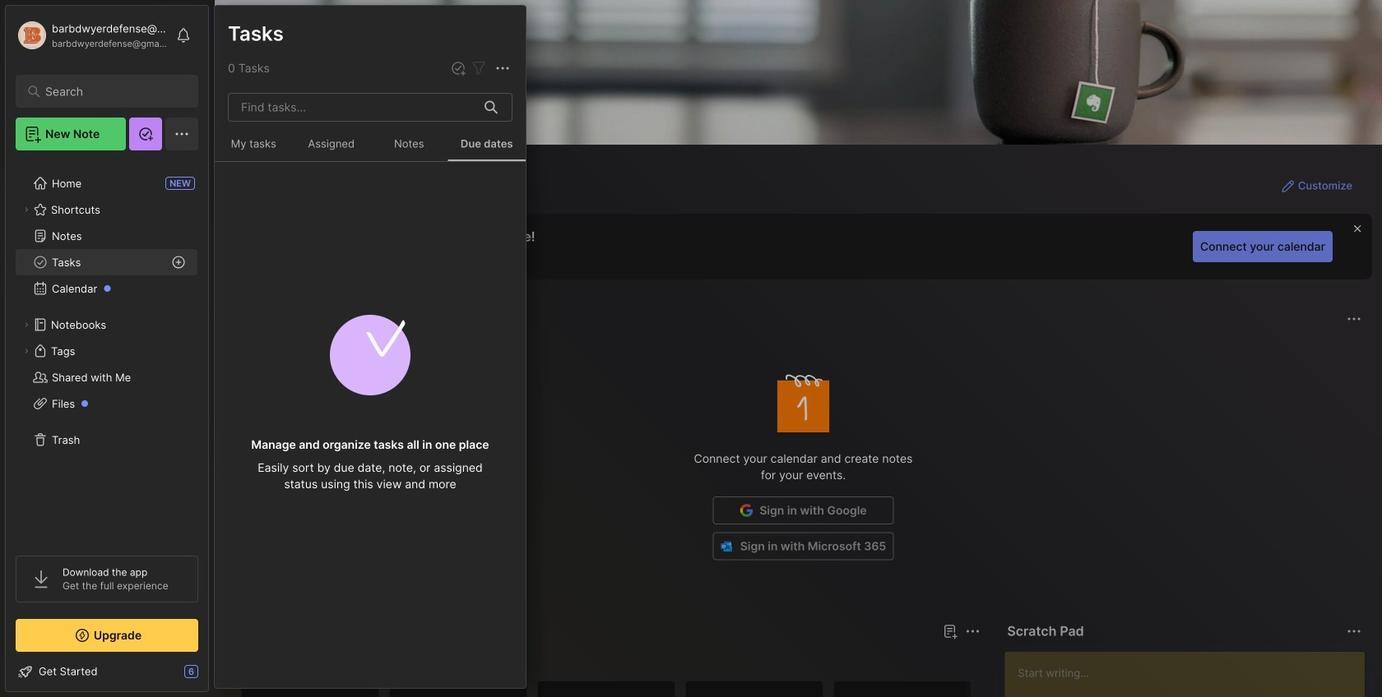 Task type: describe. For each thing, give the bounding box(es) containing it.
filter tasks image
[[469, 59, 489, 78]]

Start writing… text field
[[1018, 653, 1364, 698]]

More actions and view options field
[[489, 58, 513, 78]]

Help and Learning task checklist field
[[6, 659, 208, 685]]

main element
[[0, 0, 214, 698]]

more actions and view options image
[[493, 59, 513, 78]]

expand notebooks image
[[21, 320, 31, 330]]

Search text field
[[45, 84, 177, 100]]

click to collapse image
[[208, 667, 220, 687]]



Task type: vqa. For each thing, say whether or not it's contained in the screenshot.
row group
yes



Task type: locate. For each thing, give the bounding box(es) containing it.
tab
[[244, 652, 293, 672]]

tree
[[6, 160, 208, 541]]

None search field
[[45, 81, 177, 101]]

Filter tasks field
[[469, 58, 489, 78]]

Find tasks… text field
[[231, 94, 475, 121]]

Account field
[[16, 19, 168, 52]]

tree inside main element
[[6, 160, 208, 541]]

expand tags image
[[21, 346, 31, 356]]

new task image
[[450, 60, 467, 77]]

row group
[[241, 681, 982, 698]]

none search field inside main element
[[45, 81, 177, 101]]



